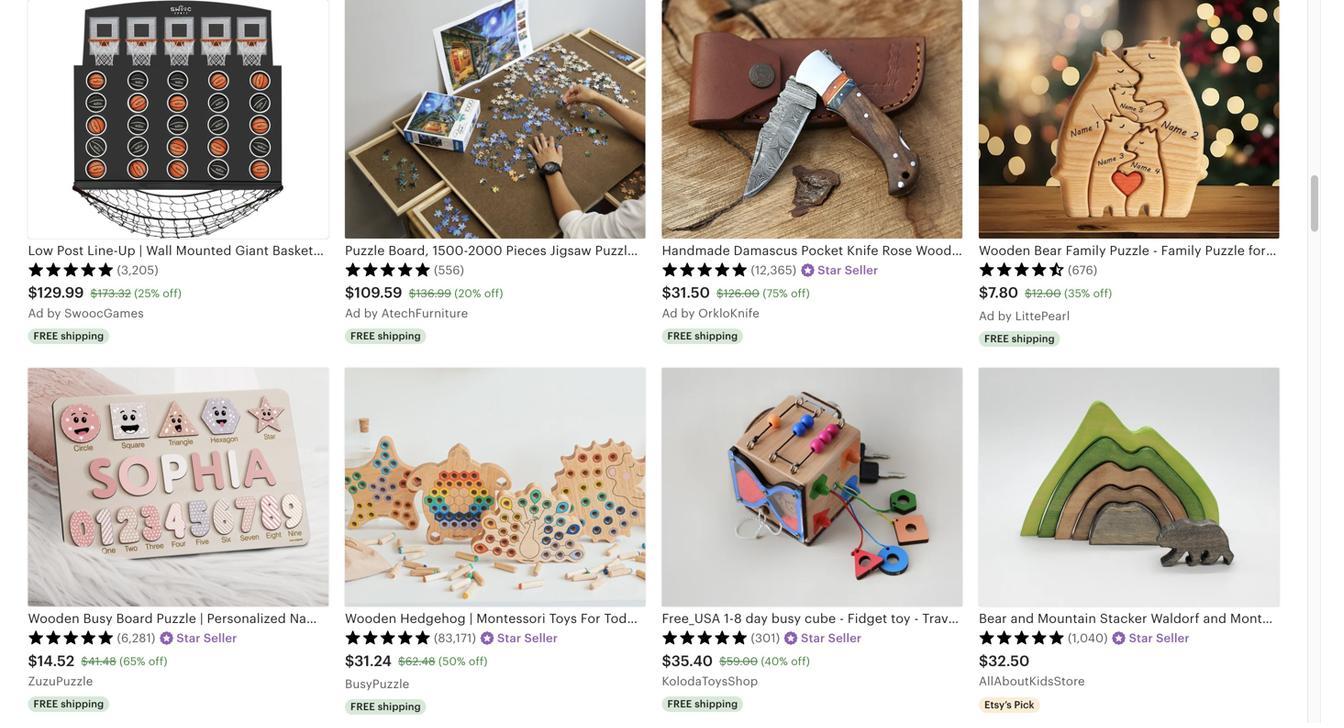 Task type: describe. For each thing, give the bounding box(es) containing it.
41.48
[[88, 655, 116, 668]]

wooden busy board puzzle | personalized name puzzle toy | baby girl gift | nursery decor | first christmas gift | wood toys for one year old image
[[28, 368, 329, 607]]

d for 31.50
[[670, 306, 678, 320]]

173.32
[[98, 287, 131, 300]]

y for 129.99
[[54, 306, 61, 320]]

star seller right the (1,040) on the bottom of the page
[[1130, 632, 1190, 645]]

a d b y littepearl
[[979, 309, 1071, 323]]

(676)
[[1068, 263, 1098, 277]]

12.00
[[1032, 287, 1062, 300]]

star seller for 14.52
[[177, 632, 237, 645]]

free for 129.99
[[34, 330, 58, 342]]

(40%
[[761, 655, 788, 668]]

5 out of 5 stars image for 35.40
[[662, 630, 749, 645]]

5 out of 5 stars image for 129.99
[[28, 262, 114, 277]]

free shipping for 31.50
[[668, 330, 738, 342]]

seller for 31.50
[[845, 263, 879, 277]]

wooden bear family puzzle - family puzzle for 7 - family keepsake gifts - animal family wooden toys - wedding anniversary -home decor, pearl image
[[979, 0, 1280, 239]]

5 out of 5 stars image up 32.50
[[979, 630, 1066, 645]]

$ 31.50 $ 126.00 (75% off) a d b y orkloknife
[[662, 285, 810, 320]]

free shipping for 7.80
[[985, 333, 1055, 345]]

a left littepearl
[[979, 309, 988, 323]]

zuzupuzzle
[[28, 674, 93, 688]]

$ 14.52 $ 41.48 (65% off) zuzupuzzle
[[28, 653, 168, 688]]

handmade damascus pocket knife rose wood handle birthday gift folding knife groomsmen gift anniversary wedding personalized gift for men image
[[662, 0, 963, 239]]

busypuzzle
[[345, 677, 410, 691]]

5 out of 5 stars image for 14.52
[[28, 630, 114, 645]]

$ 32.50 allaboutkidsstore
[[979, 653, 1086, 688]]

star for 14.52
[[177, 632, 201, 645]]

orkloknife
[[699, 306, 760, 320]]

free shipping for 35.40
[[668, 699, 738, 710]]

d down 7.80
[[987, 309, 995, 323]]

$ inside $ 7.80 $ 12.00 (35% off)
[[1025, 287, 1032, 300]]

(301)
[[751, 632, 780, 645]]

b down 7.80
[[998, 309, 1006, 323]]

(50%
[[439, 655, 466, 668]]

star seller for 35.40
[[801, 632, 862, 645]]

a for 129.99
[[28, 306, 36, 320]]

31.24
[[355, 653, 392, 669]]

b for 129.99
[[47, 306, 55, 320]]

free shipping for 129.99
[[34, 330, 104, 342]]

$ 31.24 $ 62.48 (50% off)
[[345, 653, 488, 669]]

5 out of 5 stars image for 109.59
[[345, 262, 431, 277]]

shipping for 14.52
[[61, 699, 104, 710]]

$ 109.59 $ 136.99 (20% off) a d b y atechfurniture
[[345, 285, 503, 320]]

allaboutkidsstore
[[979, 674, 1086, 688]]

off) for 35.40
[[791, 655, 810, 668]]

shipping for 35.40
[[695, 699, 738, 710]]

59.00
[[727, 655, 758, 668]]

shipping for 31.50
[[695, 330, 738, 342]]

y for 31.50
[[689, 306, 695, 320]]

pick
[[1015, 699, 1035, 711]]

etsy's
[[985, 699, 1012, 711]]

shipping for 31.24
[[378, 701, 421, 713]]

(3,205)
[[117, 263, 159, 277]]

puzzle board, 1500-2000 pieces jigsaw puzzle table with drawers storage 35'' x 27'' handmade in usa (without legs),christmas gifts image
[[345, 0, 646, 239]]

(6,281)
[[117, 632, 155, 645]]

$ 129.99 $ 173.32 (25% off) a d b y swoocgames
[[28, 285, 182, 320]]

off) for 109.59
[[484, 287, 503, 300]]

y for 109.59
[[372, 306, 378, 320]]

littepearl
[[1016, 309, 1071, 323]]

atechfurniture
[[381, 306, 468, 320]]

seller right (83,171)
[[525, 632, 558, 645]]

kolodatoysshop
[[662, 674, 758, 688]]

14.52
[[37, 653, 75, 669]]

62.48
[[405, 655, 436, 668]]

$ 7.80 $ 12.00 (35% off)
[[979, 285, 1113, 301]]

35.40
[[672, 653, 713, 669]]

free shipping for 109.59
[[351, 330, 421, 342]]



Task type: vqa. For each thing, say whether or not it's contained in the screenshot.
5 out of 5 stars image
yes



Task type: locate. For each thing, give the bounding box(es) containing it.
star seller right '(6,281)'
[[177, 632, 237, 645]]

low post line-up | wall mounted giant basketball 4 in a row w/ 5+games | basketball hoop for room wall games | four in a row game room games image
[[28, 0, 329, 239]]

swoocgames
[[64, 306, 144, 320]]

$ inside $ 31.24 $ 62.48 (50% off)
[[398, 655, 405, 668]]

free for 35.40
[[668, 699, 692, 710]]

off) right (65% at the left of the page
[[149, 655, 168, 668]]

5 out of 5 stars image for 31.24
[[345, 630, 431, 645]]

shipping down orkloknife
[[695, 330, 738, 342]]

free for 31.50
[[668, 330, 692, 342]]

shipping for 129.99
[[61, 330, 104, 342]]

d down 31.50
[[670, 306, 678, 320]]

off) right (40%
[[791, 655, 810, 668]]

b inside the $ 31.50 $ 126.00 (75% off) a d b y orkloknife
[[681, 306, 689, 320]]

b inside $ 129.99 $ 173.32 (25% off) a d b y swoocgames
[[47, 306, 55, 320]]

5 out of 5 stars image up the 35.40
[[662, 630, 749, 645]]

free down 129.99
[[34, 330, 58, 342]]

free down kolodatoysshop
[[668, 699, 692, 710]]

(556)
[[434, 263, 464, 277]]

star seller for 31.50
[[818, 263, 879, 277]]

b inside $ 109.59 $ 136.99 (20% off) a d b y atechfurniture
[[364, 306, 372, 320]]

a left swoocgames
[[28, 306, 36, 320]]

seller right the (1,040) on the bottom of the page
[[1157, 632, 1190, 645]]

d down 129.99
[[36, 306, 44, 320]]

y down 7.80
[[1006, 309, 1012, 323]]

free down 31.50
[[668, 330, 692, 342]]

off) inside $ 14.52 $ 41.48 (65% off) zuzupuzzle
[[149, 655, 168, 668]]

off) right the (35%
[[1094, 287, 1113, 300]]

b down 31.50
[[681, 306, 689, 320]]

(83,171)
[[434, 632, 476, 645]]

126.00
[[724, 287, 760, 300]]

shipping
[[61, 330, 104, 342], [378, 330, 421, 342], [695, 330, 738, 342], [1012, 333, 1055, 345], [61, 699, 104, 710], [695, 699, 738, 710], [378, 701, 421, 713]]

shipping down a d b y littepearl
[[1012, 333, 1055, 345]]

star right '(6,281)'
[[177, 632, 201, 645]]

d inside the $ 31.50 $ 126.00 (75% off) a d b y orkloknife
[[670, 306, 678, 320]]

free shipping down zuzupuzzle
[[34, 699, 104, 710]]

(12,365)
[[751, 263, 797, 277]]

off) inside $ 31.24 $ 62.48 (50% off)
[[469, 655, 488, 668]]

free down zuzupuzzle
[[34, 699, 58, 710]]

5 out of 5 stars image up 31.50
[[662, 262, 749, 277]]

$ 35.40 $ 59.00 (40% off) kolodatoysshop
[[662, 653, 810, 688]]

off) inside the $ 31.50 $ 126.00 (75% off) a d b y orkloknife
[[791, 287, 810, 300]]

$ inside $ 32.50 allaboutkidsstore
[[979, 653, 989, 669]]

$
[[28, 285, 37, 301], [345, 285, 355, 301], [662, 285, 672, 301], [979, 285, 989, 301], [90, 287, 98, 300], [409, 287, 416, 300], [717, 287, 724, 300], [1025, 287, 1032, 300], [28, 653, 37, 669], [345, 653, 355, 669], [662, 653, 672, 669], [979, 653, 989, 669], [81, 655, 88, 668], [398, 655, 405, 668], [720, 655, 727, 668]]

a left orkloknife
[[662, 306, 671, 320]]

off) inside $ 35.40 $ 59.00 (40% off) kolodatoysshop
[[791, 655, 810, 668]]

free shipping down a d b y littepearl
[[985, 333, 1055, 345]]

d inside $ 129.99 $ 173.32 (25% off) a d b y swoocgames
[[36, 306, 44, 320]]

off) for 31.50
[[791, 287, 810, 300]]

b down '109.59'
[[364, 306, 372, 320]]

shipping down swoocgames
[[61, 330, 104, 342]]

free shipping down swoocgames
[[34, 330, 104, 342]]

5 out of 5 stars image for 31.50
[[662, 262, 749, 277]]

off) right (20%
[[484, 287, 503, 300]]

y inside the $ 31.50 $ 126.00 (75% off) a d b y orkloknife
[[689, 306, 695, 320]]

star for 31.24
[[497, 632, 522, 645]]

(1,040)
[[1068, 632, 1108, 645]]

star right (83,171)
[[497, 632, 522, 645]]

free down busypuzzle on the bottom left of the page
[[351, 701, 375, 713]]

y inside $ 129.99 $ 173.32 (25% off) a d b y swoocgames
[[54, 306, 61, 320]]

shipping for 7.80
[[1012, 333, 1055, 345]]

seller right (301)
[[828, 632, 862, 645]]

(25%
[[134, 287, 160, 300]]

off) right (25% at the left top
[[163, 287, 182, 300]]

y down 129.99
[[54, 306, 61, 320]]

star for 31.50
[[818, 263, 842, 277]]

seller right (12,365)
[[845, 263, 879, 277]]

free shipping for 14.52
[[34, 699, 104, 710]]

shipping down zuzupuzzle
[[61, 699, 104, 710]]

free for 7.80
[[985, 333, 1010, 345]]

free
[[34, 330, 58, 342], [351, 330, 375, 342], [668, 330, 692, 342], [985, 333, 1010, 345], [34, 699, 58, 710], [668, 699, 692, 710], [351, 701, 375, 713]]

star right (12,365)
[[818, 263, 842, 277]]

off) right (75%
[[791, 287, 810, 300]]

off) right (50%
[[469, 655, 488, 668]]

free shipping down busypuzzle on the bottom left of the page
[[351, 701, 421, 713]]

5 out of 5 stars image up '109.59'
[[345, 262, 431, 277]]

free shipping for 31.24
[[351, 701, 421, 713]]

free shipping down kolodatoysshop
[[668, 699, 738, 710]]

free shipping down '109.59'
[[351, 330, 421, 342]]

y
[[54, 306, 61, 320], [372, 306, 378, 320], [689, 306, 695, 320], [1006, 309, 1012, 323]]

etsy's pick
[[985, 699, 1035, 711]]

y down '109.59'
[[372, 306, 378, 320]]

a left atechfurniture
[[345, 306, 353, 320]]

a
[[28, 306, 36, 320], [345, 306, 353, 320], [662, 306, 671, 320], [979, 309, 988, 323]]

d for 129.99
[[36, 306, 44, 320]]

5 out of 5 stars image up 14.52
[[28, 630, 114, 645]]

y down 31.50
[[689, 306, 695, 320]]

wooden hedgehog | montessori toys for toddlers | 3 years old gift | unique birthday gift for boy & girl | handmade stim toy | christmas gift image
[[345, 368, 646, 607]]

off) inside $ 109.59 $ 136.99 (20% off) a d b y atechfurniture
[[484, 287, 503, 300]]

b for 31.50
[[681, 306, 689, 320]]

off) inside $ 129.99 $ 173.32 (25% off) a d b y swoocgames
[[163, 287, 182, 300]]

129.99
[[37, 285, 84, 301]]

shipping down kolodatoysshop
[[695, 699, 738, 710]]

star seller right (12,365)
[[818, 263, 879, 277]]

b
[[47, 306, 55, 320], [364, 306, 372, 320], [681, 306, 689, 320], [998, 309, 1006, 323]]

shipping down atechfurniture
[[378, 330, 421, 342]]

star seller right (301)
[[801, 632, 862, 645]]

free for 31.24
[[351, 701, 375, 713]]

seller for 14.52
[[204, 632, 237, 645]]

free down '109.59'
[[351, 330, 375, 342]]

seller
[[845, 263, 879, 277], [204, 632, 237, 645], [525, 632, 558, 645], [828, 632, 862, 645], [1157, 632, 1190, 645]]

32.50
[[989, 653, 1030, 669]]

free for 14.52
[[34, 699, 58, 710]]

off) for 14.52
[[149, 655, 168, 668]]

4.5 out of 5 stars image
[[979, 262, 1066, 277]]

136.99
[[416, 287, 452, 300]]

off) for 7.80
[[1094, 287, 1113, 300]]

5 out of 5 stars image up 129.99
[[28, 262, 114, 277]]

off)
[[163, 287, 182, 300], [484, 287, 503, 300], [791, 287, 810, 300], [1094, 287, 1113, 300], [149, 655, 168, 668], [469, 655, 488, 668], [791, 655, 810, 668]]

d
[[36, 306, 44, 320], [353, 306, 361, 320], [670, 306, 678, 320], [987, 309, 995, 323]]

(65%
[[119, 655, 146, 668]]

star right (301)
[[801, 632, 825, 645]]

star seller for 31.24
[[497, 632, 558, 645]]

y inside $ 109.59 $ 136.99 (20% off) a d b y atechfurniture
[[372, 306, 378, 320]]

off) for 31.24
[[469, 655, 488, 668]]

seller right '(6,281)'
[[204, 632, 237, 645]]

a for 31.50
[[662, 306, 671, 320]]

free down a d b y littepearl
[[985, 333, 1010, 345]]

shipping down busypuzzle on the bottom left of the page
[[378, 701, 421, 713]]

a inside $ 109.59 $ 136.99 (20% off) a d b y atechfurniture
[[345, 306, 353, 320]]

a for 109.59
[[345, 306, 353, 320]]

7.80
[[989, 285, 1019, 301]]

(20%
[[455, 287, 481, 300]]

a inside $ 129.99 $ 173.32 (25% off) a d b y swoocgames
[[28, 306, 36, 320]]

star right the (1,040) on the bottom of the page
[[1130, 632, 1154, 645]]

b down 129.99
[[47, 306, 55, 320]]

free for 109.59
[[351, 330, 375, 342]]

star seller right (83,171)
[[497, 632, 558, 645]]

109.59
[[355, 285, 403, 301]]

off) inside $ 7.80 $ 12.00 (35% off)
[[1094, 287, 1113, 300]]

star for 35.40
[[801, 632, 825, 645]]

shipping for 109.59
[[378, 330, 421, 342]]

b for 109.59
[[364, 306, 372, 320]]

5 out of 5 stars image up 31.24
[[345, 630, 431, 645]]

free shipping
[[34, 330, 104, 342], [351, 330, 421, 342], [668, 330, 738, 342], [985, 333, 1055, 345], [34, 699, 104, 710], [668, 699, 738, 710], [351, 701, 421, 713]]

free shipping down orkloknife
[[668, 330, 738, 342]]

star
[[818, 263, 842, 277], [177, 632, 201, 645], [497, 632, 522, 645], [801, 632, 825, 645], [1130, 632, 1154, 645]]

free_usa 1-8 day busy cube - fidget toy - travel cube with marble maze - preschool busy cube - many interesting items - santa gift idea image
[[662, 368, 963, 607]]

d for 109.59
[[353, 306, 361, 320]]

5 out of 5 stars image
[[28, 262, 114, 277], [345, 262, 431, 277], [662, 262, 749, 277], [28, 630, 114, 645], [345, 630, 431, 645], [662, 630, 749, 645], [979, 630, 1066, 645]]

bear and mountain stacker waldorf and montessori inspired wood stacking toy for toddler, preschooler of children of all ages image
[[979, 368, 1280, 607]]

seller for 35.40
[[828, 632, 862, 645]]

(75%
[[763, 287, 788, 300]]

d inside $ 109.59 $ 136.99 (20% off) a d b y atechfurniture
[[353, 306, 361, 320]]

a inside the $ 31.50 $ 126.00 (75% off) a d b y orkloknife
[[662, 306, 671, 320]]

31.50
[[672, 285, 710, 301]]

star seller
[[818, 263, 879, 277], [177, 632, 237, 645], [497, 632, 558, 645], [801, 632, 862, 645], [1130, 632, 1190, 645]]

off) for 129.99
[[163, 287, 182, 300]]

(35%
[[1065, 287, 1091, 300]]

seller for 32.50
[[1157, 632, 1190, 645]]

d down '109.59'
[[353, 306, 361, 320]]



